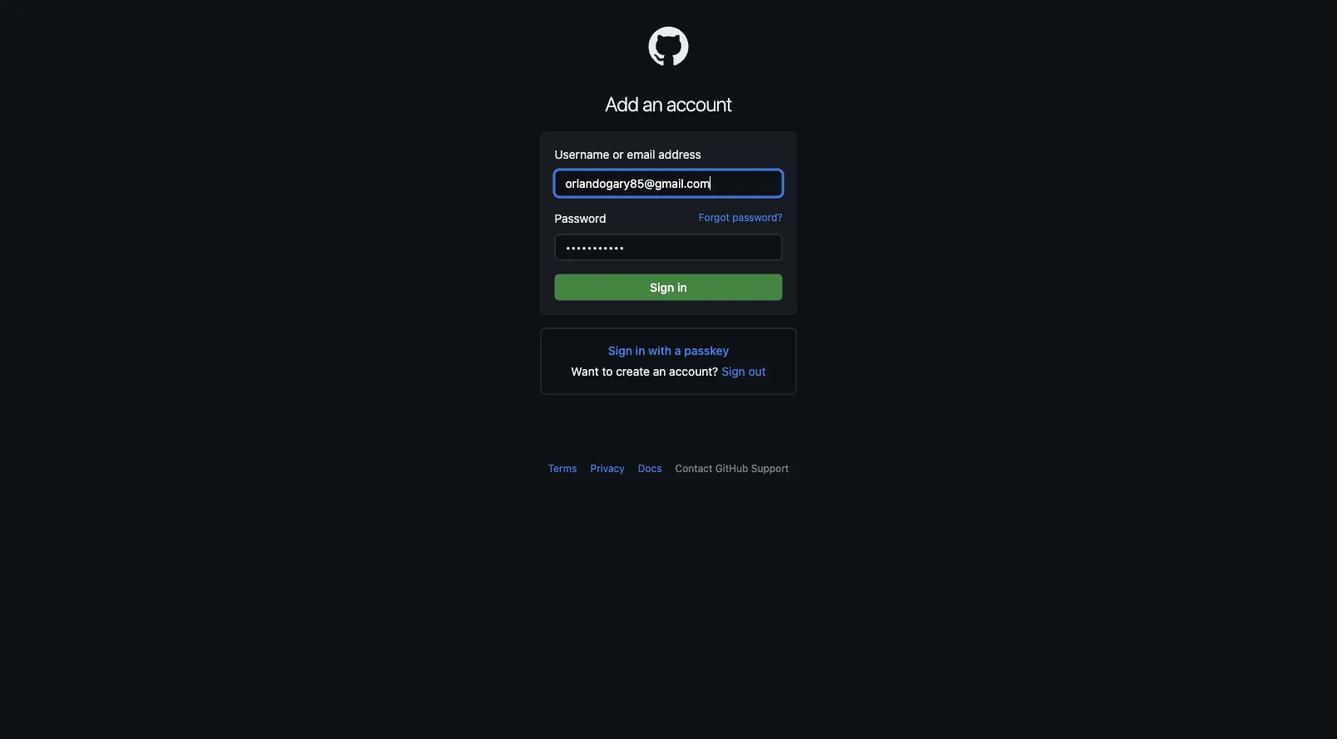Task type: vqa. For each thing, say whether or not it's contained in the screenshot.
"open-source"
no



Task type: locate. For each thing, give the bounding box(es) containing it.
username or email address
[[555, 148, 701, 161]]

forgot password? link
[[699, 210, 783, 225]]

a
[[675, 344, 681, 358]]

in
[[636, 344, 645, 358]]

email
[[627, 148, 655, 161]]

password
[[555, 212, 606, 226]]

add
[[605, 92, 639, 115]]

None submit
[[555, 274, 783, 301], [722, 363, 766, 381], [555, 274, 783, 301], [722, 363, 766, 381]]

or
[[613, 148, 624, 161]]

address
[[659, 148, 701, 161]]

support
[[751, 463, 789, 475]]

terms link
[[548, 463, 577, 475]]

forgot password?
[[699, 212, 783, 223]]

an
[[643, 92, 663, 115], [653, 365, 666, 379]]

password?
[[733, 212, 783, 223]]

with
[[648, 344, 672, 358]]

forgot
[[699, 212, 730, 223]]

github
[[716, 463, 748, 475]]

an right add
[[643, 92, 663, 115]]

homepage image
[[649, 27, 689, 67]]

want
[[571, 365, 599, 379]]

an down with
[[653, 365, 666, 379]]



Task type: describe. For each thing, give the bounding box(es) containing it.
Username or email address text field
[[555, 170, 783, 197]]

want to create an account?
[[571, 365, 718, 379]]

sign
[[608, 344, 633, 358]]

terms
[[548, 463, 577, 475]]

account?
[[669, 365, 718, 379]]

username
[[555, 148, 610, 161]]

to
[[602, 365, 613, 379]]

account
[[667, 92, 732, 115]]

passkey
[[684, 344, 729, 358]]

contact
[[675, 463, 713, 475]]

add an account
[[605, 92, 732, 115]]

docs
[[638, 463, 662, 475]]

privacy link
[[590, 463, 625, 475]]

contact github support
[[675, 463, 789, 475]]

create
[[616, 365, 650, 379]]

sign in with a passkey button
[[608, 343, 729, 360]]

privacy
[[590, 463, 625, 475]]

1 vertical spatial an
[[653, 365, 666, 379]]

0 vertical spatial an
[[643, 92, 663, 115]]

Password password field
[[555, 234, 783, 261]]

docs link
[[638, 463, 662, 475]]

sign in with a passkey
[[608, 344, 729, 358]]

contact github support link
[[675, 463, 789, 475]]



